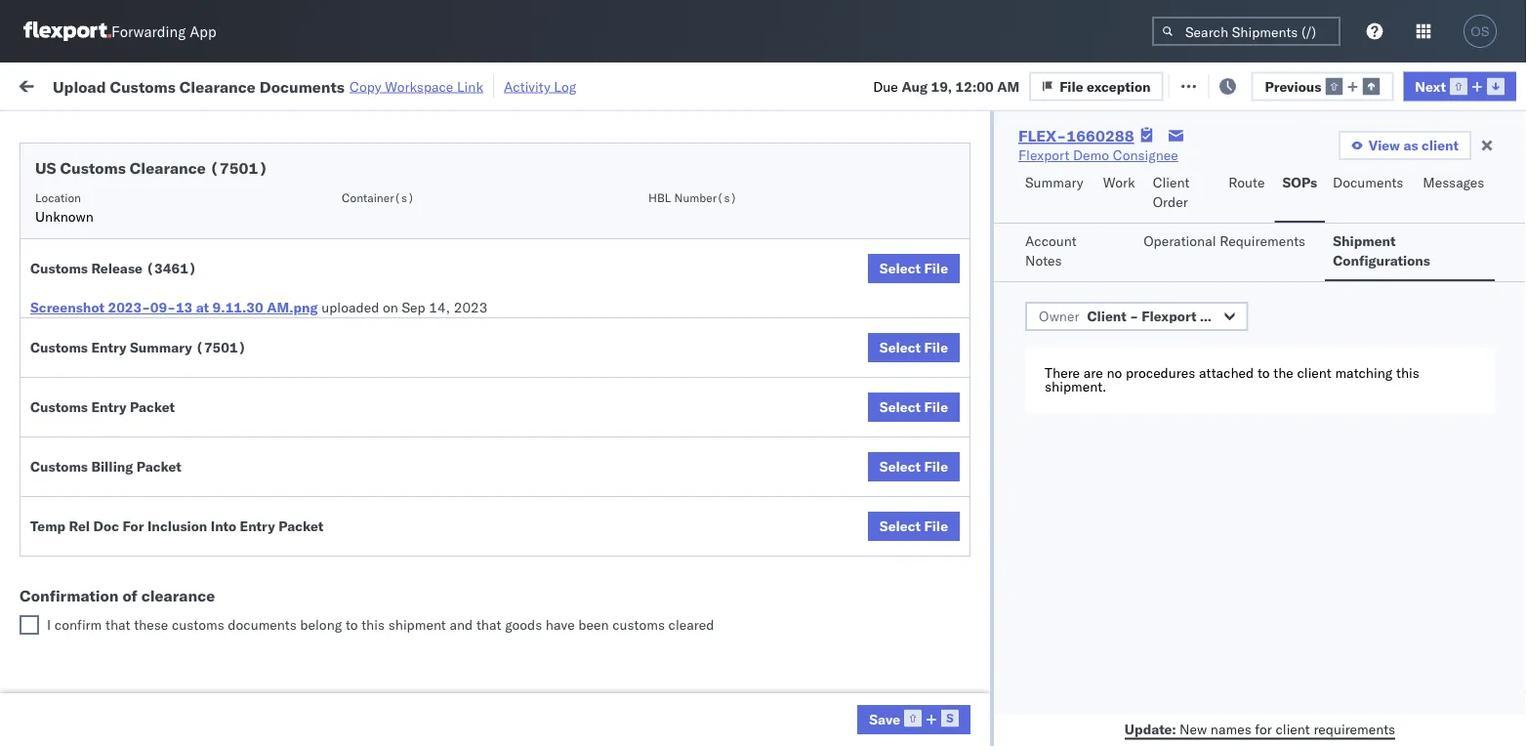 Task type: vqa. For each thing, say whether or not it's contained in the screenshot.
3rd resize handle column header from the right
yes



Task type: locate. For each thing, give the bounding box(es) containing it.
track
[[497, 76, 528, 93]]

confirmation
[[20, 586, 119, 606]]

pickup down customs entry summary (7501)
[[106, 357, 148, 374]]

pm for schedule delivery appointment link corresponding to 1st schedule delivery appointment button from the bottom of the page
[[356, 497, 378, 514]]

1 schedule pickup from los angeles, ca from the top
[[45, 228, 263, 265]]

1 fcl from the top
[[641, 196, 666, 213]]

7 11:59 from the top
[[315, 626, 353, 643]]

2 ocean fcl from the top
[[598, 239, 666, 256]]

documents left copy
[[260, 76, 345, 96]]

- down bookings test consignee
[[1007, 669, 1016, 686]]

nov up 14,
[[415, 239, 441, 256]]

app
[[190, 22, 217, 41]]

pdt, left 14,
[[381, 282, 412, 299]]

759
[[359, 76, 384, 93]]

1 that from the left
[[105, 616, 130, 634]]

demo up attached
[[1201, 308, 1239, 325]]

0 horizontal spatial customs
[[172, 616, 224, 634]]

2 confirm from the top
[[45, 582, 95, 599]]

ca inside confirm pickup from los angeles, ca
[[45, 549, 63, 566]]

0 horizontal spatial demo
[[1074, 147, 1110, 164]]

Search Work text field
[[871, 70, 1084, 99]]

1 horizontal spatial summary
[[1026, 174, 1084, 191]]

select file button for customs release (3461)
[[868, 254, 960, 283]]

5 schedule pickup from los angeles, ca from the top
[[45, 615, 263, 652]]

pickup down upload customs clearance documents
[[106, 443, 148, 460]]

1 vertical spatial integration test account - karl lagerfeld
[[852, 712, 1106, 729]]

3 schedule delivery appointment from the top
[[45, 496, 240, 513]]

upload inside upload customs clearance documents
[[45, 400, 89, 417]]

pickup for third schedule pickup from los angeles, ca button from the bottom of the page
[[106, 357, 148, 374]]

0 vertical spatial (7501)
[[210, 158, 268, 178]]

messages
[[1424, 174, 1485, 191]]

ceau7522281, down route button
[[1204, 238, 1304, 255]]

5 ceau7522281, hlxu6269489, hlxu8034992 from the top
[[1204, 410, 1507, 427]]

demo inside "link"
[[1074, 147, 1110, 164]]

customs down by:
[[60, 158, 126, 178]]

client inside button
[[1153, 174, 1190, 191]]

test123456 right the
[[1331, 368, 1413, 385]]

screenshot 2023-09-13 at 9.11.30 am.png uploaded on sep 14, 2023
[[30, 299, 488, 316]]

1846748 up the owner client - flexport demo consignee
[[1121, 282, 1180, 299]]

summary inside button
[[1026, 174, 1084, 191]]

ceau7522281, hlxu6269489, hlxu8034992
[[1204, 238, 1507, 255], [1204, 281, 1507, 298], [1204, 324, 1507, 341], [1204, 367, 1507, 384], [1204, 410, 1507, 427]]

file for customs release (3461)
[[925, 260, 949, 277]]

12,
[[439, 626, 460, 643]]

2 schedule pickup from los angeles, ca from the top
[[45, 271, 263, 308]]

3 schedule delivery appointment button from the top
[[45, 495, 240, 516]]

2022 for confirm pickup from los angeles, ca button
[[459, 540, 493, 557]]

flexport demo consignee
[[1019, 147, 1179, 164]]

on
[[478, 76, 493, 93], [383, 299, 398, 316]]

1 vertical spatial documents
[[1334, 174, 1404, 191]]

0 vertical spatial schedule delivery appointment link
[[45, 194, 240, 213]]

5 select from the top
[[880, 518, 921, 535]]

upload customs clearance documents link
[[45, 399, 277, 438]]

0 vertical spatial demo
[[1074, 147, 1110, 164]]

for
[[1256, 720, 1273, 738]]

pst, left jan
[[381, 626, 411, 643]]

sops button
[[1275, 165, 1326, 223]]

2 vertical spatial consignee
[[942, 626, 1008, 643]]

0 horizontal spatial at
[[196, 299, 209, 316]]

pickup for confirm pickup from los angeles, ca button
[[98, 529, 141, 546]]

entry down 2023-
[[91, 339, 127, 356]]

ceau7522281, hlxu6269489, hlxu8034992 for schedule pickup from los angeles, ca "link" corresponding to third schedule pickup from los angeles, ca button from the bottom of the page
[[1204, 367, 1507, 384]]

to right belong
[[346, 616, 358, 634]]

numbers inside container numbers
[[1204, 168, 1252, 182]]

2 pdt, from the top
[[381, 239, 412, 256]]

delivery for 2nd schedule delivery appointment button from the bottom
[[106, 324, 156, 341]]

consignee for flexport demo consignee
[[1113, 147, 1179, 164]]

clearance inside upload customs clearance documents
[[151, 400, 214, 417]]

select file button for customs entry summary (7501)
[[868, 333, 960, 362]]

ceau7522281, hlxu6269489, hlxu8034992 for schedule pickup from los angeles, ca "link" associated with first schedule pickup from los angeles, ca button from the top
[[1204, 238, 1507, 255]]

4 schedule pickup from los angeles, ca from the top
[[45, 443, 263, 480]]

exception up 1660288 at the right top of the page
[[1087, 77, 1151, 95]]

angeles, inside confirm pickup from los angeles, ca
[[202, 529, 255, 546]]

import
[[164, 76, 209, 93]]

1660288
[[1067, 126, 1135, 146]]

schedule delivery appointment down 2023-
[[45, 324, 240, 341]]

los down clearance
[[184, 615, 206, 632]]

pickup right the rel
[[98, 529, 141, 546]]

on right 205
[[478, 76, 493, 93]]

None checkbox
[[20, 615, 39, 635]]

id
[[1072, 160, 1084, 174]]

numbers
[[1402, 160, 1450, 174], [1204, 168, 1252, 182]]

workitem button
[[12, 155, 283, 175]]

screenshot 2023-09-13 at 9.11.30 am.png link
[[30, 298, 318, 318]]

pdt, for schedule pickup from los angeles, ca "link" associated with first schedule pickup from los angeles, ca button from the top
[[381, 239, 412, 256]]

1 horizontal spatial at
[[388, 76, 400, 93]]

hlxu6269489, down matching
[[1307, 410, 1407, 427]]

shipment configurations button
[[1326, 224, 1496, 281]]

2 vertical spatial entry
[[240, 518, 275, 535]]

unknown
[[35, 208, 94, 225]]

8 schedule from the top
[[45, 615, 103, 632]]

1 schedule delivery appointment from the top
[[45, 195, 240, 212]]

confirm up confirm
[[45, 582, 95, 599]]

1846748 right are
[[1121, 368, 1180, 385]]

4 test123456 from the top
[[1331, 411, 1413, 428]]

at left risk
[[388, 76, 400, 93]]

client inside the "view as client" button
[[1422, 137, 1460, 154]]

0 vertical spatial to
[[1258, 364, 1271, 381]]

flex- down the account notes button
[[1079, 282, 1121, 299]]

1 vertical spatial client
[[1088, 308, 1127, 325]]

documents inside upload customs clearance documents
[[45, 420, 116, 437]]

2 schedule delivery appointment link from the top
[[45, 323, 240, 342]]

pdt, down 'container(s)'
[[381, 239, 412, 256]]

3 fcl from the top
[[641, 368, 666, 385]]

hlxu6269489, for schedule pickup from los angeles, ca "link" corresponding to third schedule pickup from los angeles, ca button from the bottom of the page
[[1307, 367, 1407, 384]]

4 1846748 from the top
[[1121, 325, 1180, 342]]

0 horizontal spatial that
[[105, 616, 130, 634]]

names
[[1211, 720, 1252, 738]]

0 vertical spatial consignee
[[1113, 147, 1179, 164]]

to
[[1258, 364, 1271, 381], [346, 616, 358, 634]]

2 fcl from the top
[[641, 239, 666, 256]]

flex- up are
[[1079, 325, 1121, 342]]

location unknown
[[35, 190, 94, 225]]

1846748 for third schedule pickup from los angeles, ca button from the bottom of the page
[[1121, 368, 1180, 385]]

1 schedule delivery appointment button from the top
[[45, 194, 240, 215]]

numbers for container numbers
[[1204, 168, 1252, 182]]

schedule pickup from los angeles, ca
[[45, 228, 263, 265], [45, 271, 263, 308], [45, 357, 263, 394], [45, 443, 263, 480], [45, 615, 263, 652]]

entry up customs billing packet
[[91, 399, 127, 416]]

hlxu8034992
[[1411, 238, 1507, 255], [1411, 281, 1507, 298], [1411, 324, 1507, 341], [1411, 367, 1507, 384], [1411, 410, 1507, 427]]

schedule delivery appointment down "us customs clearance (7501)" at the top left of page
[[45, 195, 240, 212]]

client
[[1422, 137, 1460, 154], [1298, 364, 1332, 381], [1276, 720, 1311, 738]]

cleared
[[669, 616, 715, 634]]

batch
[[1418, 76, 1457, 93]]

schedule up the rel
[[45, 496, 103, 513]]

ceau7522281, for schedule pickup from los angeles, ca "link" associated with first schedule pickup from los angeles, ca button from the top
[[1204, 238, 1304, 255]]

at right 13
[[196, 299, 209, 316]]

select file button for customs entry packet
[[868, 393, 960, 422]]

consignee right the bookings
[[942, 626, 1008, 643]]

1 horizontal spatial customs
[[613, 616, 665, 634]]

bookings test consignee
[[852, 626, 1008, 643]]

1 vertical spatial summary
[[130, 339, 192, 356]]

ceau7522281, hlxu6269489, hlxu8034992 for upload customs clearance documents link
[[1204, 410, 1507, 427]]

2 hlxu8034992 from the top
[[1411, 281, 1507, 298]]

2 vertical spatial schedule delivery appointment link
[[45, 495, 240, 514]]

client order
[[1153, 174, 1190, 211]]

hlxu6269489, for schedule pickup from los angeles, ca "link" related to second schedule pickup from los angeles, ca button from the top
[[1307, 281, 1407, 298]]

4, up 14,
[[444, 239, 457, 256]]

documents for upload customs clearance documents copy workspace link
[[260, 76, 345, 96]]

2 vertical spatial schedule delivery appointment button
[[45, 495, 240, 516]]

1 vertical spatial lagerfeld
[[1048, 712, 1106, 729]]

3 schedule from the top
[[45, 271, 103, 288]]

0 vertical spatial work
[[212, 76, 246, 93]]

1 schedule from the top
[[45, 195, 103, 212]]

0 horizontal spatial flexport
[[1019, 147, 1070, 164]]

pdt, down snoozed
[[381, 196, 412, 213]]

1 lagerfeld from the top
[[1048, 669, 1106, 686]]

consignee inside "flexport demo consignee" "link"
[[1113, 147, 1179, 164]]

work inside button
[[212, 76, 246, 93]]

nov left 8,
[[414, 411, 439, 428]]

ceau7522281, down the matching this shipment.
[[1204, 410, 1304, 427]]

customs right been in the left bottom of the page
[[613, 616, 665, 634]]

0 vertical spatial schedule delivery appointment
[[45, 195, 240, 212]]

0 horizontal spatial on
[[383, 299, 398, 316]]

1 horizontal spatial numbers
[[1402, 160, 1450, 174]]

3 1846748 from the top
[[1121, 282, 1180, 299]]

0 vertical spatial account
[[1026, 233, 1077, 250]]

4 select file from the top
[[880, 458, 949, 475]]

confirm inside confirm pickup from los angeles, ca
[[45, 529, 95, 546]]

order
[[1153, 193, 1189, 211]]

test123456
[[1331, 239, 1413, 256], [1331, 282, 1413, 299], [1331, 368, 1413, 385], [1331, 411, 1413, 428]]

1846748 up operational
[[1121, 196, 1180, 213]]

1 vertical spatial upload
[[45, 400, 89, 417]]

pdt, up the 11:00 pm pst, nov 8, 2022
[[381, 368, 412, 385]]

(7501)
[[210, 158, 268, 178], [196, 339, 246, 356]]

3 hlxu6269489, from the top
[[1307, 324, 1407, 341]]

5 select file from the top
[[880, 518, 949, 535]]

save
[[870, 711, 901, 728]]

4, right sep
[[444, 282, 457, 299]]

1 horizontal spatial documents
[[260, 76, 345, 96]]

integration up save
[[852, 669, 919, 686]]

select for temp rel doc for inclusion into entry packet
[[880, 518, 921, 535]]

4 select file button from the top
[[868, 452, 960, 482]]

2 select from the top
[[880, 339, 921, 356]]

been
[[579, 616, 609, 634]]

flex- up flex at the right top
[[1019, 126, 1067, 146]]

lagerfeld left 2130387
[[1048, 712, 1106, 729]]

5 hlxu8034992 from the top
[[1411, 410, 1507, 427]]

1 horizontal spatial exception
[[1221, 76, 1285, 93]]

numbers down container
[[1204, 168, 1252, 182]]

ocean fcl for third schedule pickup from los angeles, ca button from the bottom of the page
[[598, 368, 666, 385]]

customs down clearance
[[172, 616, 224, 634]]

6 1846748 from the top
[[1121, 411, 1180, 428]]

los left into
[[176, 529, 198, 546]]

schedule for second schedule pickup from los angeles, ca button from the top
[[45, 271, 103, 288]]

from inside confirm pickup from los angeles, ca
[[144, 529, 173, 546]]

pdt, down sep
[[381, 325, 412, 342]]

1 vertical spatial work
[[1104, 174, 1136, 191]]

schedule pickup from los angeles, ca link for second schedule pickup from los angeles, ca button from the top
[[45, 270, 277, 309]]

account right save
[[952, 712, 1004, 729]]

confirm up confirmation
[[45, 529, 95, 546]]

1 vertical spatial schedule delivery appointment link
[[45, 323, 240, 342]]

schedule delivery appointment link
[[45, 194, 240, 213], [45, 323, 240, 342], [45, 495, 240, 514]]

19,
[[931, 77, 953, 95]]

0 vertical spatial at
[[388, 76, 400, 93]]

1846748 for upload customs clearance documents button
[[1121, 411, 1180, 428]]

ocean fcl for upload customs clearance documents button
[[598, 411, 666, 428]]

1846748 up the procedures
[[1121, 325, 1180, 342]]

1 4, from the top
[[444, 196, 457, 213]]

1 horizontal spatial consignee
[[1113, 147, 1179, 164]]

3 11:59 pm pdt, nov 4, 2022 from the top
[[315, 282, 494, 299]]

ceau7522281, up attached
[[1204, 324, 1304, 341]]

confirm
[[45, 529, 95, 546], [45, 582, 95, 599]]

3 test123456 from the top
[[1331, 368, 1413, 385]]

customs up screenshot
[[30, 260, 88, 277]]

0 vertical spatial summary
[[1026, 174, 1084, 191]]

9 resize handle column header from the left
[[1492, 151, 1515, 746]]

us
[[35, 158, 56, 178]]

2 schedule delivery appointment from the top
[[45, 324, 240, 341]]

0 vertical spatial client
[[1422, 137, 1460, 154]]

schedule up customs entry packet
[[45, 357, 103, 374]]

2 vertical spatial clearance
[[151, 400, 214, 417]]

0 vertical spatial entry
[[91, 339, 127, 356]]

0 vertical spatial confirm
[[45, 529, 95, 546]]

pst, left 8,
[[381, 411, 411, 428]]

2 test123456 from the top
[[1331, 282, 1413, 299]]

ocean
[[598, 196, 638, 213], [767, 196, 807, 213], [598, 239, 638, 256], [767, 239, 807, 256], [894, 239, 934, 256], [894, 282, 934, 299], [894, 325, 934, 342], [598, 368, 638, 385], [767, 368, 807, 385], [894, 368, 934, 385], [598, 411, 638, 428], [767, 411, 807, 428], [894, 411, 934, 428], [894, 454, 934, 471], [598, 497, 638, 514], [767, 497, 807, 514], [894, 497, 934, 514], [598, 540, 638, 557], [767, 540, 807, 557], [894, 540, 934, 557], [598, 626, 638, 643]]

clearance down import
[[130, 158, 206, 178]]

1846748 down the procedures
[[1121, 411, 1180, 428]]

work inside button
[[1104, 174, 1136, 191]]

1 vertical spatial schedule delivery appointment
[[45, 324, 240, 341]]

1 horizontal spatial this
[[1397, 364, 1420, 381]]

pickup
[[106, 228, 148, 245], [106, 271, 148, 288], [106, 357, 148, 374], [106, 443, 148, 460], [98, 529, 141, 546], [106, 615, 148, 632]]

shipment
[[388, 616, 446, 634]]

2 vertical spatial schedule delivery appointment
[[45, 496, 240, 513]]

2 11:59 from the top
[[315, 239, 353, 256]]

select for customs billing packet
[[880, 458, 921, 475]]

container numbers
[[1204, 152, 1256, 182]]

5 fcl from the top
[[641, 497, 666, 514]]

0 vertical spatial packet
[[130, 399, 175, 416]]

0 horizontal spatial documents
[[45, 420, 116, 437]]

file exception up 1660288 at the right top of the page
[[1060, 77, 1151, 95]]

ceau7522281, down requirements
[[1204, 281, 1304, 298]]

- right save button in the right bottom of the page
[[1007, 712, 1016, 729]]

0 vertical spatial this
[[1397, 364, 1420, 381]]

0 horizontal spatial work
[[212, 76, 246, 93]]

summary button
[[1018, 165, 1096, 223]]

1 vertical spatial (7501)
[[196, 339, 246, 356]]

0 horizontal spatial summary
[[130, 339, 192, 356]]

procedures
[[1126, 364, 1196, 381]]

ca down i on the bottom left
[[45, 635, 63, 652]]

operational requirements
[[1144, 233, 1306, 250]]

ca
[[45, 248, 63, 265], [45, 291, 63, 308], [45, 377, 63, 394], [45, 463, 63, 480], [45, 549, 63, 566], [45, 635, 63, 652]]

schedule for first schedule delivery appointment button from the top
[[45, 195, 103, 212]]

1 vertical spatial consignee
[[1242, 308, 1311, 325]]

0 vertical spatial clearance
[[180, 76, 256, 96]]

work
[[212, 76, 246, 93], [1104, 174, 1136, 191]]

clearance for us customs clearance (7501)
[[130, 158, 206, 178]]

4:00
[[315, 540, 344, 557]]

schedule delivery appointment link down "us customs clearance (7501)" at the top left of page
[[45, 194, 240, 213]]

integration test account - karl lagerfeld
[[852, 669, 1106, 686], [852, 712, 1106, 729]]

select for customs entry packet
[[880, 399, 921, 416]]

entry right into
[[240, 518, 275, 535]]

screenshot
[[30, 299, 105, 316]]

6 schedule from the top
[[45, 443, 103, 460]]

5 schedule pickup from los angeles, ca button from the top
[[45, 614, 277, 655]]

2 vertical spatial appointment
[[160, 496, 240, 513]]

1 confirm from the top
[[45, 529, 95, 546]]

2022 for third schedule pickup from los angeles, ca button from the bottom of the page
[[460, 368, 494, 385]]

inclusion
[[147, 518, 207, 535]]

ceau7522281, for schedule pickup from los angeles, ca "link" related to second schedule pickup from los angeles, ca button from the top
[[1204, 281, 1304, 298]]

upload for upload customs clearance documents
[[45, 400, 89, 417]]

on left sep
[[383, 299, 398, 316]]

7 ocean fcl from the top
[[598, 626, 666, 643]]

log
[[554, 78, 577, 95]]

select file for temp rel doc for inclusion into entry packet
[[880, 518, 949, 535]]

fcl for upload customs clearance documents button
[[641, 411, 666, 428]]

0 vertical spatial upload
[[53, 76, 106, 96]]

1 horizontal spatial on
[[478, 76, 493, 93]]

4 schedule from the top
[[45, 324, 103, 341]]

client right owner
[[1088, 308, 1127, 325]]

(0)
[[317, 76, 342, 93]]

pickup for fourth schedule pickup from los angeles, ca button from the top
[[106, 443, 148, 460]]

1 vertical spatial packet
[[137, 458, 182, 475]]

4,
[[444, 196, 457, 213], [444, 239, 457, 256], [444, 282, 457, 299], [444, 325, 457, 342], [444, 368, 457, 385]]

dec for 13,
[[414, 497, 440, 514]]

1 ceau7522281, from the top
[[1204, 238, 1304, 255]]

confirm for confirm pickup from los angeles, ca
[[45, 529, 95, 546]]

4 ceau7522281, hlxu6269489, hlxu8034992 from the top
[[1204, 367, 1507, 384]]

test123456 down configurations
[[1331, 282, 1413, 299]]

0 vertical spatial dec
[[414, 497, 440, 514]]

file exception button
[[1164, 70, 1298, 99], [1164, 70, 1298, 99], [1030, 72, 1164, 101], [1030, 72, 1164, 101]]

pickup for 5th schedule pickup from los angeles, ca button
[[106, 615, 148, 632]]

5 ocean fcl from the top
[[598, 497, 666, 514]]

2022 for second schedule pickup from los angeles, ca button from the top
[[460, 282, 494, 299]]

documents inside documents button
[[1334, 174, 1404, 191]]

nov down 14,
[[415, 325, 441, 342]]

file for temp rel doc for inclusion into entry packet
[[925, 518, 949, 535]]

4 ocean fcl from the top
[[598, 411, 666, 428]]

pm
[[356, 196, 378, 213], [356, 239, 378, 256], [356, 282, 378, 299], [356, 325, 378, 342], [356, 368, 378, 385], [356, 411, 378, 428], [356, 497, 378, 514], [348, 540, 369, 557], [356, 626, 378, 643]]

1846748
[[1121, 196, 1180, 213], [1121, 239, 1180, 256], [1121, 282, 1180, 299], [1121, 325, 1180, 342], [1121, 368, 1180, 385], [1121, 411, 1180, 428]]

0 vertical spatial integration
[[852, 669, 919, 686]]

pickup for first schedule pickup from los angeles, ca button from the top
[[106, 228, 148, 245]]

customs inside upload customs clearance documents
[[93, 400, 148, 417]]

schedule delivery appointment link for 1st schedule delivery appointment button from the bottom of the page
[[45, 495, 240, 514]]

1 vertical spatial dec
[[406, 540, 431, 557]]

schedule down customs entry packet
[[45, 443, 103, 460]]

ceau7522281, for upload customs clearance documents link
[[1204, 410, 1304, 427]]

1 vertical spatial schedule delivery appointment button
[[45, 323, 240, 344]]

1 vertical spatial demo
[[1201, 308, 1239, 325]]

0 vertical spatial appointment
[[160, 195, 240, 212]]

appointment
[[160, 195, 240, 212], [160, 324, 240, 341], [160, 496, 240, 513]]

entry for packet
[[91, 399, 127, 416]]

pm for schedule pickup from los angeles, ca "link" associated with first schedule pickup from los angeles, ca button from the top
[[356, 239, 378, 256]]

temp
[[30, 518, 66, 535]]

consignee up the
[[1242, 308, 1311, 325]]

forwarding
[[111, 22, 186, 41]]

1 vertical spatial flexport
[[1142, 308, 1197, 325]]

client up order
[[1153, 174, 1190, 191]]

1 hlxu6269489, from the top
[[1307, 238, 1407, 255]]

customs up billing
[[93, 400, 148, 417]]

11:59 for 1st schedule delivery appointment button from the bottom of the page
[[315, 497, 353, 514]]

pickup inside confirm pickup from los angeles, ca
[[98, 529, 141, 546]]

4 pdt, from the top
[[381, 325, 412, 342]]

of
[[123, 586, 138, 606]]

ceau7522281, hlxu6269489, hlxu8034992 for schedule pickup from los angeles, ca "link" related to second schedule pickup from los angeles, ca button from the top
[[1204, 281, 1507, 298]]

fcl
[[641, 196, 666, 213], [641, 239, 666, 256], [641, 368, 666, 385], [641, 411, 666, 428], [641, 497, 666, 514], [641, 540, 666, 557], [641, 626, 666, 643]]

resize handle column header
[[279, 151, 303, 746], [496, 151, 520, 746], [565, 151, 588, 746], [692, 151, 715, 746], [819, 151, 842, 746], [1014, 151, 1038, 746], [1170, 151, 1194, 746], [1297, 151, 1321, 746], [1492, 151, 1515, 746]]

nov
[[415, 196, 441, 213], [415, 239, 441, 256], [415, 282, 441, 299], [415, 325, 441, 342], [415, 368, 441, 385], [414, 411, 439, 428]]

0 vertical spatial documents
[[260, 76, 345, 96]]

i
[[47, 616, 51, 634]]

pickup up release
[[106, 228, 148, 245]]

pst, for 23,
[[372, 540, 402, 557]]

1 vertical spatial at
[[196, 299, 209, 316]]

numbers for mbl/mawb numbers
[[1402, 160, 1450, 174]]

6 fcl from the top
[[641, 540, 666, 557]]

schedule for fourth schedule pickup from los angeles, ca button from the top
[[45, 443, 103, 460]]

schedule delivery appointment link for 2nd schedule delivery appointment button from the bottom
[[45, 323, 240, 342]]

ocean fcl for 1st schedule delivery appointment button from the bottom of the page
[[598, 497, 666, 514]]

test123456 down matching
[[1331, 411, 1413, 428]]

2 resize handle column header from the left
[[496, 151, 520, 746]]

1 horizontal spatial that
[[477, 616, 502, 634]]

schedule pickup from los angeles, ca for schedule pickup from los angeles, ca "link" associated with first schedule pickup from los angeles, ca button from the top
[[45, 228, 263, 265]]

hlxu6269489, for schedule pickup from los angeles, ca "link" associated with first schedule pickup from los angeles, ca button from the top
[[1307, 238, 1407, 255]]

pm for schedule pickup from los angeles, ca "link" related to second schedule pickup from los angeles, ca button from the top
[[356, 282, 378, 299]]

3 select file from the top
[[880, 399, 949, 416]]

into
[[211, 518, 237, 535]]

11:59 for third schedule pickup from los angeles, ca button from the bottom of the page
[[315, 368, 353, 385]]

dec for 23,
[[406, 540, 431, 557]]

flexport inside "link"
[[1019, 147, 1070, 164]]

message
[[262, 76, 317, 93]]

4 flex-1846748 from the top
[[1079, 325, 1180, 342]]

numbers down view as client
[[1402, 160, 1450, 174]]

1 vertical spatial this
[[362, 616, 385, 634]]

3 schedule pickup from los angeles, ca button from the top
[[45, 356, 277, 397]]

customs
[[172, 616, 224, 634], [613, 616, 665, 634]]

0 horizontal spatial to
[[346, 616, 358, 634]]

5 ceau7522281, from the top
[[1204, 410, 1304, 427]]

the
[[1274, 364, 1294, 381]]

11:59 pm pst, dec 13, 2022
[[315, 497, 502, 514]]

number(s)
[[675, 190, 738, 205]]

1 ceau7522281, hlxu6269489, hlxu8034992 from the top
[[1204, 238, 1507, 255]]

exception down search shipments (/) text field
[[1221, 76, 1285, 93]]

4 hlxu6269489, from the top
[[1307, 367, 1407, 384]]

0 vertical spatial on
[[478, 76, 493, 93]]

work down "flexport demo consignee" "link"
[[1104, 174, 1136, 191]]

summary down 09-
[[130, 339, 192, 356]]

(7501) down 9.11.30
[[196, 339, 246, 356]]

los
[[184, 228, 206, 245], [184, 271, 206, 288], [184, 357, 206, 374], [184, 443, 206, 460], [176, 529, 198, 546], [184, 615, 206, 632]]

3 ocean fcl from the top
[[598, 368, 666, 385]]

bosch
[[725, 196, 764, 213], [725, 239, 764, 256], [852, 239, 891, 256], [852, 282, 891, 299], [852, 325, 891, 342], [725, 368, 764, 385], [852, 368, 891, 385], [725, 411, 764, 428], [852, 411, 891, 428], [852, 454, 891, 471], [725, 497, 764, 514], [852, 497, 891, 514], [725, 540, 764, 557], [852, 540, 891, 557]]

1 horizontal spatial work
[[1104, 174, 1136, 191]]

5 11:59 pm pdt, nov 4, 2022 from the top
[[315, 368, 494, 385]]

flex id
[[1047, 160, 1084, 174]]

hlxu6269489,
[[1307, 238, 1407, 255], [1307, 281, 1407, 298], [1307, 324, 1407, 341], [1307, 367, 1407, 384], [1307, 410, 1407, 427]]

0 horizontal spatial file exception
[[1060, 77, 1151, 95]]

4 ceau7522281, from the top
[[1204, 367, 1304, 384]]

1 vertical spatial to
[[346, 616, 358, 634]]

documents down view
[[1334, 174, 1404, 191]]

1 vertical spatial confirm
[[45, 582, 95, 599]]

0 horizontal spatial numbers
[[1204, 168, 1252, 182]]

1 vertical spatial clearance
[[130, 158, 206, 178]]

- up the procedures
[[1131, 308, 1139, 325]]

confirm for confirm delivery
[[45, 582, 95, 599]]

schedule pickup from los angeles, ca button
[[45, 227, 277, 268], [45, 270, 277, 311], [45, 356, 277, 397], [45, 442, 277, 483], [45, 614, 277, 655]]

0 vertical spatial client
[[1153, 174, 1190, 191]]

select file for customs entry summary (7501)
[[880, 339, 949, 356]]

1 select from the top
[[880, 260, 921, 277]]

3 pdt, from the top
[[381, 282, 412, 299]]

7 schedule from the top
[[45, 496, 103, 513]]

4, right 'container(s)'
[[444, 196, 457, 213]]

1 appointment from the top
[[160, 195, 240, 212]]

customs down screenshot
[[30, 339, 88, 356]]

lagerfeld up flex-2130387
[[1048, 669, 1106, 686]]

1 test123456 from the top
[[1331, 239, 1413, 256]]

and
[[450, 616, 473, 634]]

0 vertical spatial flexport
[[1019, 147, 1070, 164]]

11:59 pm pdt, nov 4, 2022 for second schedule pickup from los angeles, ca button from the top
[[315, 282, 494, 299]]

1 vertical spatial karl
[[1019, 712, 1044, 729]]

ocean fcl for first schedule pickup from los angeles, ca button from the top
[[598, 239, 666, 256]]

pickup down of
[[106, 615, 148, 632]]

2 horizontal spatial documents
[[1334, 174, 1404, 191]]

0 horizontal spatial exception
[[1087, 77, 1151, 95]]

1 vertical spatial appointment
[[160, 324, 240, 341]]

schedule delivery appointment up for
[[45, 496, 240, 513]]

client order button
[[1146, 165, 1221, 223]]

0 vertical spatial karl
[[1019, 669, 1044, 686]]

ca up temp
[[45, 463, 63, 480]]

os
[[1472, 24, 1490, 39]]

link
[[457, 78, 484, 95]]

09-
[[150, 299, 176, 316]]

file exception down search shipments (/) text field
[[1194, 76, 1285, 93]]

pst, up 4:00 pm pst, dec 23, 2022
[[381, 497, 411, 514]]

7 fcl from the top
[[641, 626, 666, 643]]

1 customs from the left
[[172, 616, 224, 634]]

previous
[[1266, 77, 1322, 95]]

packet for customs entry packet
[[130, 399, 175, 416]]

1 integration from the top
[[852, 669, 919, 686]]

8 resize handle column header from the left
[[1297, 151, 1321, 746]]

appointment up inclusion on the left bottom
[[160, 496, 240, 513]]

1 vertical spatial entry
[[91, 399, 127, 416]]

11:59 for second schedule pickup from los angeles, ca button from the top
[[315, 282, 353, 299]]

upload
[[53, 76, 106, 96], [45, 400, 89, 417]]

hlxu6269489, up matching
[[1307, 324, 1407, 341]]

4 hlxu8034992 from the top
[[1411, 367, 1507, 384]]

1 select file button from the top
[[868, 254, 960, 283]]

confirm pickup from los angeles, ca
[[45, 529, 255, 566]]

0 vertical spatial integration test account - karl lagerfeld
[[852, 669, 1106, 686]]

schedule delivery appointment link down 2023-
[[45, 323, 240, 342]]

11:59 pm pdt, nov 4, 2022 for first schedule pickup from los angeles, ca button from the top
[[315, 239, 494, 256]]

3 select file button from the top
[[868, 393, 960, 422]]

0 horizontal spatial consignee
[[942, 626, 1008, 643]]

flex-
[[1019, 126, 1067, 146], [1079, 196, 1121, 213], [1079, 239, 1121, 256], [1079, 282, 1121, 299], [1079, 325, 1121, 342], [1079, 368, 1121, 385], [1079, 411, 1121, 428], [1079, 712, 1121, 729]]

file for customs entry packet
[[925, 399, 949, 416]]

packet down customs entry summary (7501)
[[130, 399, 175, 416]]

account up notes
[[1026, 233, 1077, 250]]

this left shipment
[[362, 616, 385, 634]]

pickup up 2023-
[[106, 271, 148, 288]]

select for customs entry summary (7501)
[[880, 339, 921, 356]]

select file for customs billing packet
[[880, 458, 949, 475]]

2 vertical spatial documents
[[45, 420, 116, 437]]

schedule pickup from los angeles, ca for schedule pickup from los angeles, ca "link" corresponding to fourth schedule pickup from los angeles, ca button from the top
[[45, 443, 263, 480]]



Task type: describe. For each thing, give the bounding box(es) containing it.
i confirm that these customs documents belong to this shipment and that goods have been customs cleared
[[47, 616, 715, 634]]

1 11:59 from the top
[[315, 196, 353, 213]]

route
[[1229, 174, 1266, 191]]

2 vertical spatial -
[[1007, 712, 1016, 729]]

3 hlxu8034992 from the top
[[1411, 324, 1507, 341]]

configurations
[[1334, 252, 1431, 269]]

2 vertical spatial account
[[952, 712, 1004, 729]]

fcl for first schedule pickup from los angeles, ca button from the top
[[641, 239, 666, 256]]

operational requirements button
[[1136, 224, 1314, 281]]

2 that from the left
[[477, 616, 502, 634]]

5 4, from the top
[[444, 368, 457, 385]]

2 lagerfeld from the top
[[1048, 712, 1106, 729]]

filtered
[[20, 120, 67, 137]]

billing
[[91, 458, 133, 475]]

container
[[1204, 152, 1256, 167]]

fcl for third schedule pickup from los angeles, ca button from the bottom of the page
[[641, 368, 666, 385]]

forwarding app
[[111, 22, 217, 41]]

5 resize handle column header from the left
[[819, 151, 842, 746]]

flex- left the procedures
[[1079, 368, 1121, 385]]

los down upload customs clearance documents button
[[184, 443, 206, 460]]

rel
[[69, 518, 90, 535]]

account inside button
[[1026, 233, 1077, 250]]

select file for customs release (3461)
[[880, 260, 949, 277]]

2130387
[[1121, 712, 1180, 729]]

205
[[449, 76, 474, 93]]

pm for 5th schedule pickup from los angeles, ca button schedule pickup from los angeles, ca "link"
[[356, 626, 378, 643]]

action
[[1460, 76, 1503, 93]]

1 flex-1846748 from the top
[[1079, 196, 1180, 213]]

schedule delivery appointment link for first schedule delivery appointment button from the top
[[45, 194, 240, 213]]

fcl for 5th schedule pickup from los angeles, ca button
[[641, 626, 666, 643]]

1 ocean fcl from the top
[[598, 196, 666, 213]]

2 ca from the top
[[45, 291, 63, 308]]

customs left billing
[[30, 458, 88, 475]]

1 hlxu8034992 from the top
[[1411, 238, 1507, 255]]

pm for confirm pickup from los angeles, ca link
[[348, 540, 369, 557]]

6 resize handle column header from the left
[[1014, 151, 1038, 746]]

2 schedule delivery appointment button from the top
[[45, 323, 240, 344]]

1 1846748 from the top
[[1121, 196, 1180, 213]]

2 integration from the top
[[852, 712, 919, 729]]

pdt, for schedule pickup from los angeles, ca "link" corresponding to third schedule pickup from los angeles, ca button from the bottom of the page
[[381, 368, 412, 385]]

8,
[[443, 411, 456, 428]]

schedule pickup from los angeles, ca for schedule pickup from los angeles, ca "link" related to second schedule pickup from los angeles, ca button from the top
[[45, 271, 263, 308]]

5 flex-1846748 from the top
[[1079, 368, 1180, 385]]

1 ca from the top
[[45, 248, 63, 265]]

3 resize handle column header from the left
[[565, 151, 588, 746]]

2 schedule pickup from los angeles, ca button from the top
[[45, 270, 277, 311]]

6 ca from the top
[[45, 635, 63, 652]]

12:00
[[956, 77, 994, 95]]

schedule delivery appointment for first schedule delivery appointment button from the top's schedule delivery appointment link
[[45, 195, 240, 212]]

3 ceau7522281, from the top
[[1204, 324, 1304, 341]]

aug
[[902, 77, 928, 95]]

upload customs clearance documents copy workspace link
[[53, 76, 484, 96]]

7 resize handle column header from the left
[[1170, 151, 1194, 746]]

11:59 pm pst, jan 12, 2023
[[315, 626, 498, 643]]

2 karl from the top
[[1019, 712, 1044, 729]]

2 horizontal spatial consignee
[[1242, 308, 1311, 325]]

schedule pickup from los angeles, ca for 5th schedule pickup from los angeles, ca button schedule pickup from los angeles, ca "link"
[[45, 615, 263, 652]]

am
[[998, 77, 1020, 95]]

0 vertical spatial -
[[1131, 308, 1139, 325]]

appointment for 2nd schedule delivery appointment button from the bottom
[[160, 324, 240, 341]]

2022 for upload customs clearance documents button
[[459, 411, 493, 428]]

appointment for 1st schedule delivery appointment button from the bottom of the page
[[160, 496, 240, 513]]

2 flex-1846748 from the top
[[1079, 239, 1180, 256]]

fcl for 1st schedule delivery appointment button from the bottom of the page
[[641, 497, 666, 514]]

2022 for first schedule pickup from los angeles, ca button from the top
[[460, 239, 494, 256]]

documents button
[[1326, 165, 1416, 223]]

flex
[[1047, 160, 1069, 174]]

temp rel doc for inclusion into entry packet
[[30, 518, 324, 535]]

los inside confirm pickup from los angeles, ca
[[176, 529, 198, 546]]

pm for upload customs clearance documents link
[[356, 411, 378, 428]]

2 vertical spatial client
[[1276, 720, 1311, 738]]

copy
[[350, 78, 382, 95]]

pst, for 8,
[[381, 411, 411, 428]]

workitem
[[21, 160, 73, 174]]

view as client button
[[1339, 131, 1472, 160]]

owner
[[1039, 308, 1080, 325]]

1846748 for first schedule pickup from los angeles, ca button from the top
[[1121, 239, 1180, 256]]

11:00 pm pst, nov 8, 2022
[[315, 411, 493, 428]]

1 vertical spatial account
[[952, 669, 1004, 686]]

confirm pickup from los angeles, ca link
[[45, 528, 277, 567]]

2 4, from the top
[[444, 239, 457, 256]]

consignee for bookings test consignee
[[942, 626, 1008, 643]]

this inside the matching this shipment.
[[1397, 364, 1420, 381]]

uploaded
[[322, 299, 379, 316]]

4 11:59 from the top
[[315, 325, 353, 342]]

flexport. image
[[23, 22, 111, 41]]

maeu9408431
[[1331, 712, 1429, 729]]

11:59 for 5th schedule pickup from los angeles, ca button
[[315, 626, 353, 643]]

1 horizontal spatial flexport
[[1142, 308, 1197, 325]]

select file button for temp rel doc for inclusion into entry packet
[[868, 512, 960, 541]]

ocean fcl for 5th schedule pickup from los angeles, ca button
[[598, 626, 666, 643]]

2 vertical spatial packet
[[279, 518, 324, 535]]

3 flex-1846748 from the top
[[1079, 282, 1180, 299]]

ceau7522281, for schedule pickup from los angeles, ca "link" corresponding to third schedule pickup from los angeles, ca button from the bottom of the page
[[1204, 367, 1304, 384]]

fcl for confirm pickup from los angeles, ca button
[[641, 540, 666, 557]]

3 4, from the top
[[444, 282, 457, 299]]

jan
[[414, 626, 436, 643]]

due aug 19, 12:00 am
[[874, 77, 1020, 95]]

schedule pickup from los angeles, ca for schedule pickup from los angeles, ca "link" corresponding to third schedule pickup from los angeles, ca button from the bottom of the page
[[45, 357, 263, 394]]

1 karl from the top
[[1019, 669, 1044, 686]]

requirements
[[1314, 720, 1396, 738]]

sep
[[402, 299, 426, 316]]

1 vertical spatial client
[[1298, 364, 1332, 381]]

schedule delivery appointment for 2nd schedule delivery appointment button from the bottom's schedule delivery appointment link
[[45, 324, 240, 341]]

import work button
[[157, 63, 254, 106]]

pst, for 13,
[[381, 497, 411, 514]]

save button
[[858, 705, 971, 735]]

activity log button
[[504, 74, 577, 98]]

4 ca from the top
[[45, 463, 63, 480]]

1 schedule pickup from los angeles, ca button from the top
[[45, 227, 277, 268]]

snoozed
[[404, 121, 449, 136]]

goods
[[505, 616, 542, 634]]

1 11:59 pm pdt, nov 4, 2022 from the top
[[315, 196, 494, 213]]

clearance for upload customs clearance documents
[[151, 400, 214, 417]]

there are no procedures attached to the client
[[1045, 364, 1332, 381]]

activity
[[504, 78, 551, 95]]

release
[[91, 260, 143, 277]]

am.png
[[267, 299, 318, 316]]

confirm pickup from los angeles, ca button
[[45, 528, 277, 569]]

for
[[123, 518, 144, 535]]

2 customs from the left
[[613, 616, 665, 634]]

customs down forwarding
[[110, 76, 176, 96]]

0 vertical spatial 2023
[[454, 299, 488, 316]]

los up 13
[[184, 271, 206, 288]]

customs entry packet
[[30, 399, 175, 416]]

entry for summary
[[91, 339, 127, 356]]

759 at risk
[[359, 76, 426, 93]]

0 horizontal spatial client
[[1088, 308, 1127, 325]]

pdt, for schedule pickup from los angeles, ca "link" related to second schedule pickup from los angeles, ca button from the top
[[381, 282, 412, 299]]

work button
[[1096, 165, 1146, 223]]

flex- left update:
[[1079, 712, 1121, 729]]

schedule pickup from los angeles, ca link for 5th schedule pickup from los angeles, ca button
[[45, 614, 277, 653]]

by:
[[71, 120, 89, 137]]

4 resize handle column header from the left
[[692, 151, 715, 746]]

update: new names for client requirements
[[1125, 720, 1396, 738]]

account notes
[[1026, 233, 1077, 269]]

container(s)
[[342, 190, 415, 205]]

los down 13
[[184, 357, 206, 374]]

file for customs entry summary (7501)
[[925, 339, 949, 356]]

customs entry summary (7501)
[[30, 339, 246, 356]]

os button
[[1459, 9, 1503, 54]]

packet for customs billing packet
[[137, 458, 182, 475]]

message (0)
[[262, 76, 342, 93]]

new
[[1180, 720, 1208, 738]]

3 ceau7522281, hlxu6269489, hlxu8034992 from the top
[[1204, 324, 1507, 341]]

schedule pickup from los angeles, ca link for fourth schedule pickup from los angeles, ca button from the top
[[45, 442, 277, 481]]

11:59 pm pdt, nov 4, 2022 for third schedule pickup from los angeles, ca button from the bottom of the page
[[315, 368, 494, 385]]

1 horizontal spatial to
[[1258, 364, 1271, 381]]

select file button for customs billing packet
[[868, 452, 960, 482]]

1 pdt, from the top
[[381, 196, 412, 213]]

copy workspace link button
[[350, 78, 484, 95]]

3 ca from the top
[[45, 377, 63, 394]]

matching this shipment.
[[1045, 364, 1420, 395]]

los up '(3461)'
[[184, 228, 206, 245]]

schedule for 2nd schedule delivery appointment button from the bottom
[[45, 324, 103, 341]]

confirmation of clearance
[[20, 586, 215, 606]]

schedule for 1st schedule delivery appointment button from the bottom of the page
[[45, 496, 103, 513]]

1 resize handle column header from the left
[[279, 151, 303, 746]]

(7501) for customs entry summary (7501)
[[196, 339, 246, 356]]

2 integration test account - karl lagerfeld from the top
[[852, 712, 1106, 729]]

6 flex-1846748 from the top
[[1079, 411, 1180, 428]]

Search Shipments (/) text field
[[1153, 17, 1341, 46]]

4 11:59 pm pdt, nov 4, 2022 from the top
[[315, 325, 494, 342]]

activity log
[[504, 78, 577, 95]]

as
[[1404, 137, 1419, 154]]

operational
[[1144, 233, 1217, 250]]

1 vertical spatial -
[[1007, 669, 1016, 686]]

nov right uploaded
[[415, 282, 441, 299]]

1 vertical spatial 2023
[[464, 626, 498, 643]]

bookings
[[852, 626, 909, 643]]

1 vertical spatial on
[[383, 299, 398, 316]]

owner client - flexport demo consignee
[[1039, 308, 1311, 325]]

4 4, from the top
[[444, 325, 457, 342]]

pst, for 12,
[[381, 626, 411, 643]]

ocean fcl for confirm pickup from los angeles, ca button
[[598, 540, 666, 557]]

select file for customs entry packet
[[880, 399, 949, 416]]

schedule for 5th schedule pickup from los angeles, ca button
[[45, 615, 103, 632]]

container numbers button
[[1194, 148, 1301, 183]]

schedule for first schedule pickup from los angeles, ca button from the top
[[45, 228, 103, 245]]

flex- right the account notes
[[1079, 239, 1121, 256]]

confirm delivery
[[45, 582, 149, 599]]

select for customs release (3461)
[[880, 260, 921, 277]]

forwarding app link
[[23, 22, 217, 41]]

1 horizontal spatial file exception
[[1194, 76, 1285, 93]]

confirm delivery button
[[45, 581, 149, 602]]

due
[[874, 77, 899, 95]]

schedule pickup from los angeles, ca link for first schedule pickup from los angeles, ca button from the top
[[45, 227, 277, 266]]

0 horizontal spatial this
[[362, 616, 385, 634]]

next button
[[1404, 72, 1517, 101]]

nov right 'container(s)'
[[415, 196, 441, 213]]

delivery for confirm delivery button
[[98, 582, 149, 599]]

13
[[176, 299, 193, 316]]

import work
[[164, 76, 246, 93]]

file for customs billing packet
[[925, 458, 949, 475]]

nov up the 11:00 pm pst, nov 8, 2022
[[415, 368, 441, 385]]

flex- down shipment.
[[1079, 411, 1121, 428]]

flex- down flex id button on the top right of page
[[1079, 196, 1121, 213]]

matching
[[1336, 364, 1393, 381]]

1 integration test account - karl lagerfeld from the top
[[852, 669, 1106, 686]]

delivery for 1st schedule delivery appointment button from the bottom of the page
[[106, 496, 156, 513]]

pickup for second schedule pickup from los angeles, ca button from the top
[[106, 271, 148, 288]]

pm for schedule pickup from los angeles, ca "link" corresponding to third schedule pickup from los angeles, ca button from the bottom of the page
[[356, 368, 378, 385]]

shipment configurations
[[1334, 233, 1431, 269]]

view as client
[[1369, 137, 1460, 154]]

hlxu6269489, for upload customs clearance documents link
[[1307, 410, 1407, 427]]

4 schedule pickup from los angeles, ca button from the top
[[45, 442, 277, 483]]

customs up customs billing packet
[[30, 399, 88, 416]]

next
[[1416, 77, 1447, 95]]

1846748 for second schedule pickup from los angeles, ca button from the top
[[1121, 282, 1180, 299]]



